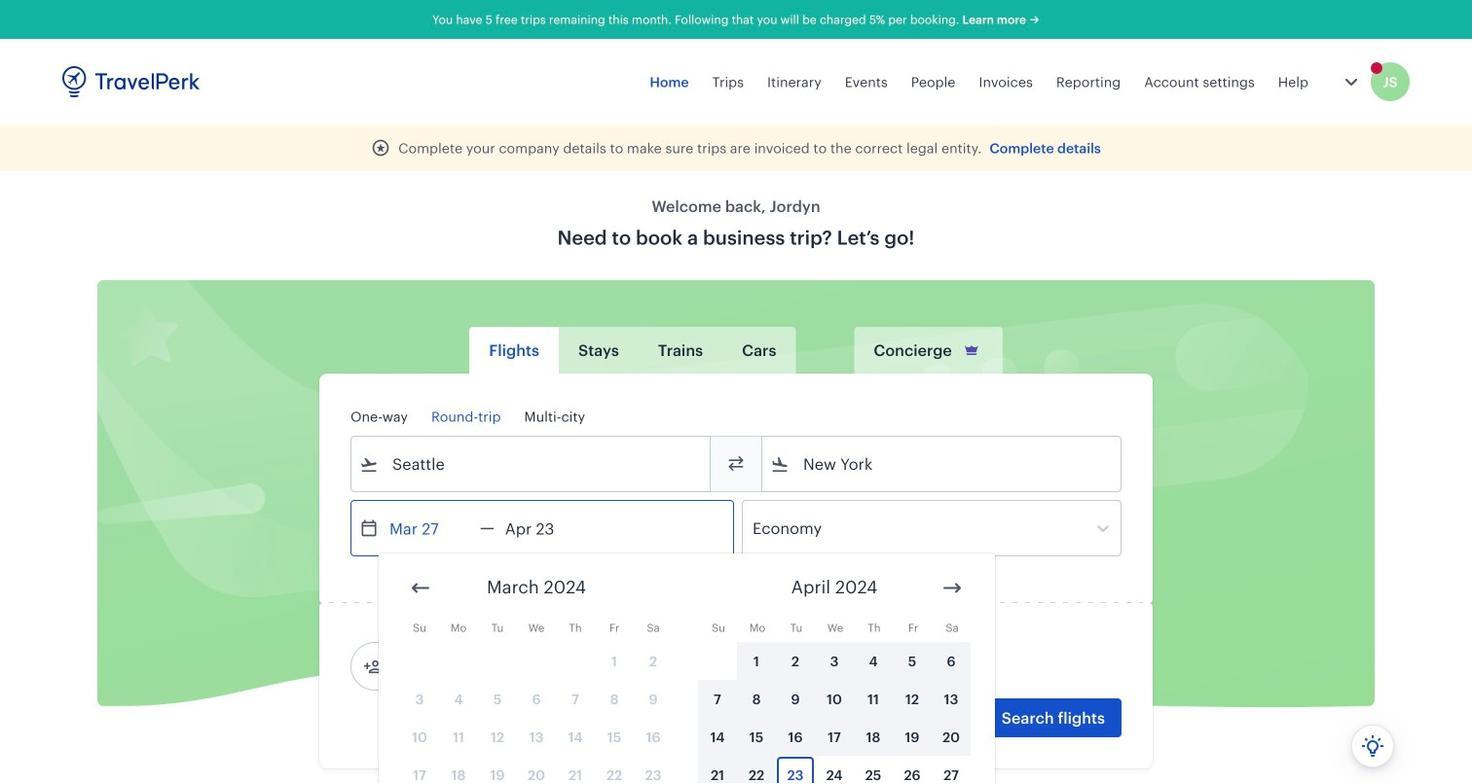 Task type: locate. For each thing, give the bounding box(es) containing it.
move forward to switch to the next month. image
[[941, 577, 964, 600]]

Depart text field
[[379, 502, 480, 556]]

To search field
[[790, 449, 1096, 480]]



Task type: describe. For each thing, give the bounding box(es) containing it.
Add first traveler search field
[[383, 652, 585, 683]]

calendar application
[[379, 554, 1473, 784]]

Return text field
[[495, 502, 596, 556]]

move backward to switch to the previous month. image
[[409, 577, 432, 600]]

From search field
[[379, 449, 685, 480]]



